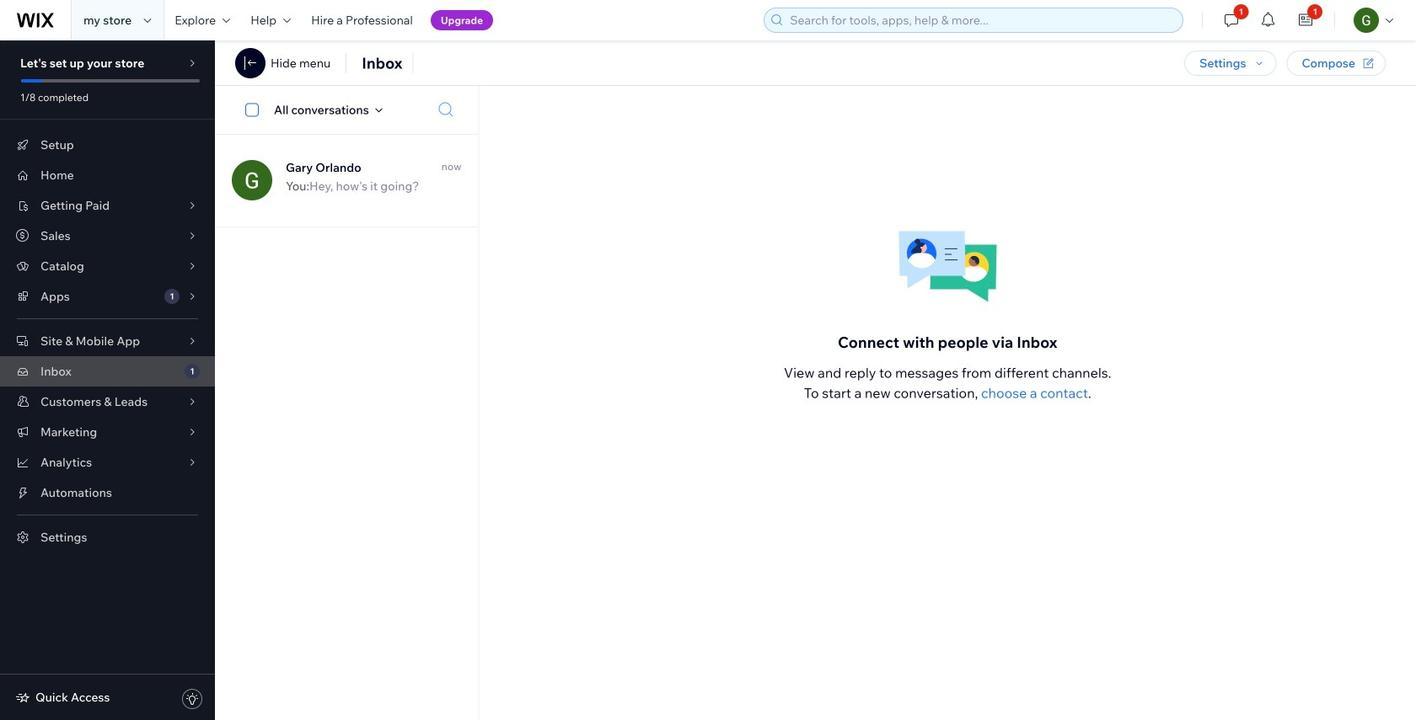 Task type: describe. For each thing, give the bounding box(es) containing it.
Search for tools, apps, help & more... field
[[785, 8, 1178, 32]]



Task type: locate. For each thing, give the bounding box(es) containing it.
gary orlando image
[[232, 160, 272, 201]]

None checkbox
[[236, 100, 274, 120]]

sidebar element
[[0, 40, 215, 721]]



Task type: vqa. For each thing, say whether or not it's contained in the screenshot.
'make' at the top of page
no



